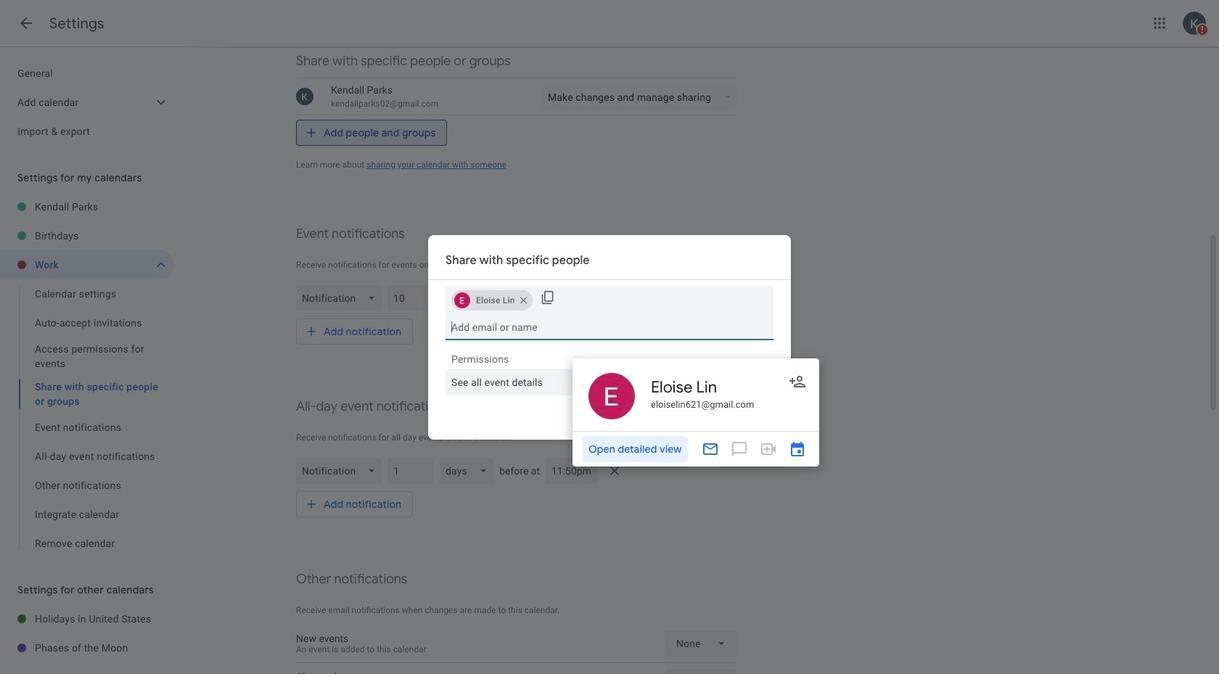 Task type: describe. For each thing, give the bounding box(es) containing it.
Minutes in advance for notification number field
[[394, 285, 429, 311]]

1 tree from the top
[[0, 59, 174, 146]]

eloise lin, selected option
[[452, 289, 533, 312]]

phases of the moon tree item
[[0, 634, 174, 663]]

birthdays tree item
[[0, 221, 174, 250]]

selected people list box
[[446, 286, 536, 314]]

information card element
[[573, 359, 820, 467]]

go back image
[[17, 15, 35, 32]]

10 minutes before element
[[296, 282, 738, 314]]

3 tree from the top
[[0, 605, 174, 663]]



Task type: vqa. For each thing, say whether or not it's contained in the screenshot.
29 Element
no



Task type: locate. For each thing, give the bounding box(es) containing it.
dialog
[[428, 235, 791, 440]]

work tree item
[[0, 250, 174, 279]]

2 vertical spatial tree
[[0, 605, 174, 663]]

kendall parks tree item
[[0, 192, 174, 221]]

holidays in united states tree item
[[0, 605, 174, 634]]

tree item
[[0, 375, 174, 413]]

tree
[[0, 59, 174, 146], [0, 192, 174, 558], [0, 605, 174, 663]]

group
[[0, 279, 174, 558]]

1 vertical spatial tree
[[0, 192, 174, 558]]

0 vertical spatial tree
[[0, 59, 174, 146]]

the day before at 11:50pm element
[[296, 455, 738, 487]]

Add email or name text field
[[452, 314, 768, 340]]

2 tree from the top
[[0, 192, 174, 558]]

Days in advance for notification number field
[[394, 458, 429, 484]]

None field
[[446, 369, 774, 395]]

heading
[[49, 15, 104, 33]]



